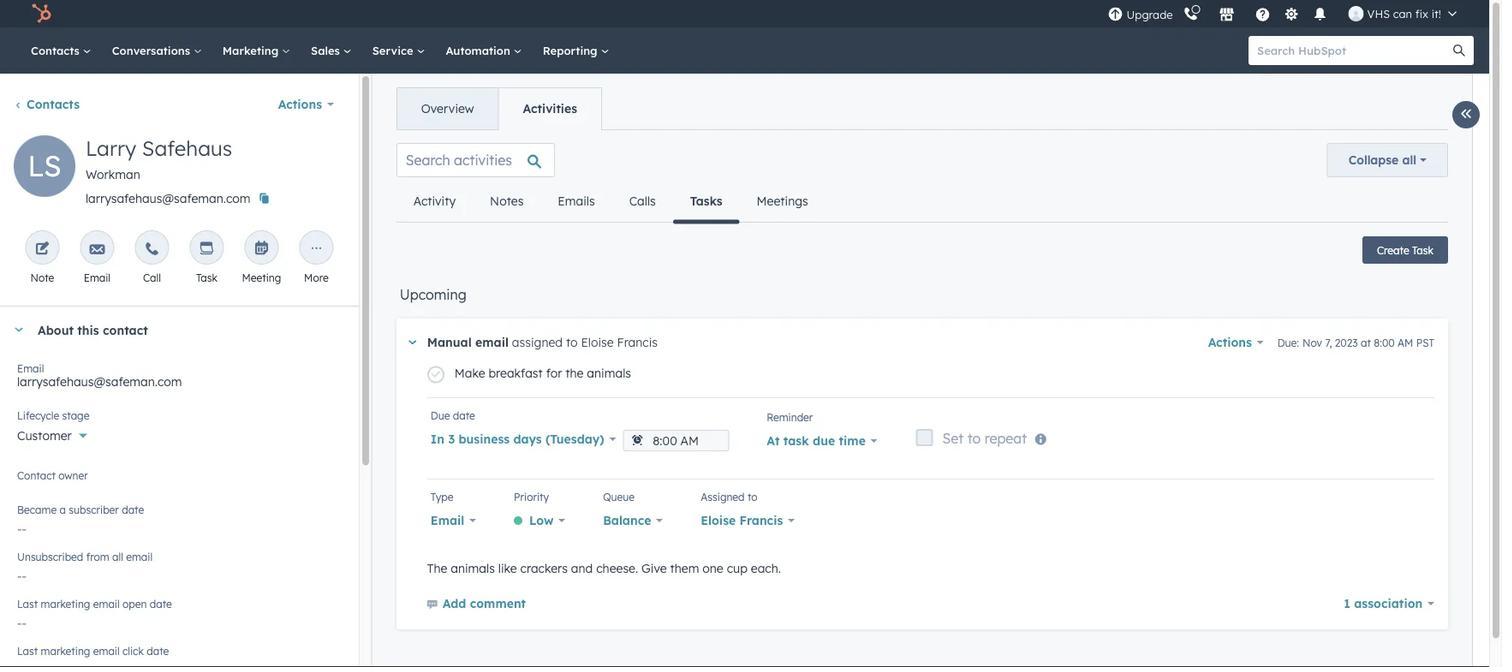 Task type: describe. For each thing, give the bounding box(es) containing it.
last marketing email open date
[[17, 597, 172, 610]]

calling icon image
[[1183, 7, 1199, 22]]

0 vertical spatial actions button
[[267, 87, 345, 122]]

create task
[[1377, 244, 1434, 257]]

one
[[703, 561, 723, 576]]

activities
[[523, 101, 577, 116]]

1 association button
[[1344, 592, 1435, 616]]

8:00
[[1374, 336, 1395, 349]]

meetings
[[757, 194, 808, 209]]

add comment
[[443, 596, 526, 611]]

at task due time button
[[767, 429, 878, 453]]

email left open
[[93, 597, 120, 610]]

search image
[[1453, 45, 1465, 57]]

larry safehaus workman
[[86, 135, 232, 182]]

due
[[431, 409, 450, 422]]

at
[[767, 433, 780, 448]]

overview
[[421, 101, 474, 116]]

about this contact
[[38, 322, 148, 337]]

menu containing vhs can fix it!
[[1106, 0, 1469, 27]]

last for last marketing email open date
[[17, 597, 38, 610]]

create task button
[[1363, 236, 1448, 264]]

assigned to
[[701, 490, 758, 503]]

the
[[565, 366, 584, 381]]

days
[[513, 432, 542, 447]]

make breakfast for the animals
[[455, 366, 631, 381]]

1
[[1344, 596, 1351, 611]]

larry
[[86, 135, 136, 161]]

caret image inside the about this contact dropdown button
[[14, 328, 24, 332]]

calls
[[629, 194, 656, 209]]

breakfast
[[489, 366, 543, 381]]

reporting
[[543, 43, 601, 57]]

repeat
[[985, 430, 1027, 447]]

comment
[[470, 596, 526, 611]]

each.
[[751, 561, 781, 576]]

owner up became a subscriber date
[[58, 469, 88, 482]]

manual email assigned to eloise francis
[[427, 335, 658, 350]]

email button
[[431, 509, 476, 533]]

2023
[[1335, 336, 1358, 349]]

priority
[[514, 490, 549, 503]]

Search HubSpot search field
[[1249, 36, 1459, 65]]

reporting link
[[532, 27, 620, 74]]

more
[[304, 271, 329, 284]]

low button
[[514, 509, 565, 533]]

customer
[[17, 428, 72, 443]]

about
[[38, 322, 74, 337]]

call
[[143, 271, 161, 284]]

email right from
[[126, 550, 153, 563]]

eloise inside 'popup button'
[[701, 513, 736, 528]]

0 vertical spatial larrysafehaus@safeman.com
[[86, 191, 251, 206]]

0 vertical spatial contacts link
[[21, 27, 102, 74]]

no
[[17, 475, 34, 490]]

about this contact button
[[0, 307, 342, 353]]

them
[[670, 561, 699, 576]]

animals inside button
[[587, 366, 631, 381]]

0 horizontal spatial actions
[[278, 97, 322, 112]]

fix
[[1415, 6, 1429, 21]]

assigned
[[512, 335, 563, 350]]

1 vertical spatial contacts link
[[14, 97, 80, 112]]

1 vertical spatial all
[[112, 550, 123, 563]]

assigned
[[701, 490, 745, 503]]

navigation containing overview
[[396, 87, 602, 130]]

Search activities search field
[[396, 143, 555, 177]]

1 association
[[1344, 596, 1423, 611]]

task inside create task button
[[1412, 244, 1434, 257]]

activities button
[[498, 88, 601, 129]]

help button
[[1248, 0, 1277, 27]]

service
[[372, 43, 417, 57]]

0 vertical spatial email
[[84, 271, 111, 284]]

email left click
[[93, 644, 120, 657]]

am
[[1398, 336, 1413, 349]]

at task due time
[[767, 433, 866, 448]]

meetings button
[[740, 181, 825, 222]]

contact
[[17, 469, 56, 482]]

no owner button
[[17, 466, 342, 494]]

date right open
[[150, 597, 172, 610]]

actions inside feed
[[1208, 335, 1252, 350]]

hubspot image
[[31, 3, 51, 24]]

feed containing upcoming
[[383, 129, 1462, 650]]

navigation inside feed
[[396, 181, 825, 224]]

became a subscriber date
[[17, 503, 144, 516]]

vhs can fix it!
[[1367, 6, 1441, 21]]

low
[[529, 513, 554, 528]]

customer button
[[17, 419, 342, 447]]

in
[[431, 432, 444, 447]]

the animals like crackers and cheese. give them one cup each.
[[427, 561, 781, 576]]

notifications image
[[1313, 8, 1328, 23]]

help image
[[1255, 8, 1271, 23]]

Unsubscribed from all email text field
[[17, 560, 342, 588]]

crackers
[[520, 561, 568, 576]]

upgrade image
[[1108, 7, 1123, 23]]

make breakfast for the animals button
[[455, 363, 1421, 384]]

due: nov 7, 2023 at 8:00 am pst
[[1278, 336, 1435, 349]]

due date
[[431, 409, 475, 422]]

task options element
[[427, 397, 1435, 558]]

business
[[459, 432, 510, 447]]

eloise francis image
[[1349, 6, 1364, 21]]

7,
[[1325, 336, 1332, 349]]

more image
[[309, 242, 324, 257]]

last for last marketing email click date
[[17, 644, 38, 657]]

click
[[122, 644, 144, 657]]

marketing for last marketing email open date
[[41, 597, 90, 610]]

this
[[77, 322, 99, 337]]

0 horizontal spatial to
[[566, 335, 578, 350]]



Task type: locate. For each thing, give the bounding box(es) containing it.
animals left like
[[451, 561, 495, 576]]

2 last from the top
[[17, 644, 38, 657]]

1 navigation from the top
[[396, 87, 602, 130]]

manual
[[427, 335, 472, 350]]

1 vertical spatial francis
[[740, 513, 783, 528]]

1 vertical spatial contacts
[[27, 97, 80, 112]]

0 vertical spatial contacts
[[31, 43, 83, 57]]

lifecycle
[[17, 409, 59, 422]]

animals right the
[[587, 366, 631, 381]]

0 vertical spatial francis
[[617, 335, 658, 350]]

to up the
[[566, 335, 578, 350]]

became
[[17, 503, 57, 516]]

1 vertical spatial larrysafehaus@safeman.com
[[17, 374, 182, 389]]

all inside collapse all popup button
[[1402, 152, 1417, 167]]

to for set to repeat
[[968, 430, 981, 447]]

2 horizontal spatial email
[[431, 513, 464, 528]]

3
[[448, 432, 455, 447]]

automation link
[[435, 27, 532, 74]]

1 vertical spatial to
[[968, 430, 981, 447]]

1 vertical spatial caret image
[[408, 340, 416, 345]]

lifecycle stage
[[17, 409, 89, 422]]

0 vertical spatial caret image
[[14, 328, 24, 332]]

all right from
[[112, 550, 123, 563]]

feed
[[383, 129, 1462, 650]]

1 horizontal spatial francis
[[740, 513, 783, 528]]

1 horizontal spatial email
[[84, 271, 111, 284]]

date right due
[[453, 409, 475, 422]]

email inside popup button
[[431, 513, 464, 528]]

call image
[[144, 242, 160, 257]]

calls button
[[612, 181, 673, 222]]

actions down sales
[[278, 97, 322, 112]]

open
[[122, 597, 147, 610]]

safehaus
[[142, 135, 232, 161]]

navigation
[[396, 87, 602, 130], [396, 181, 825, 224]]

hubspot link
[[21, 3, 64, 24]]

menu
[[1106, 0, 1469, 27]]

actions
[[278, 97, 322, 112], [1208, 335, 1252, 350]]

0 vertical spatial to
[[566, 335, 578, 350]]

stage
[[62, 409, 89, 422]]

date
[[453, 409, 475, 422], [122, 503, 144, 516], [150, 597, 172, 610], [147, 644, 169, 657]]

0 horizontal spatial animals
[[451, 561, 495, 576]]

the
[[427, 561, 447, 576]]

queue
[[603, 490, 635, 503]]

to right the set
[[968, 430, 981, 447]]

1 horizontal spatial actions button
[[1208, 331, 1264, 355]]

owner
[[58, 469, 88, 482], [37, 475, 72, 490]]

navigation containing activity
[[396, 181, 825, 224]]

1 horizontal spatial animals
[[587, 366, 631, 381]]

workman
[[86, 167, 140, 182]]

to
[[566, 335, 578, 350], [968, 430, 981, 447], [748, 490, 758, 503]]

2 vertical spatial email
[[431, 513, 464, 528]]

from
[[86, 550, 109, 563]]

larrysafehaus@safeman.com down the larry safehaus workman
[[86, 191, 251, 206]]

collapse all
[[1349, 152, 1417, 167]]

1 horizontal spatial all
[[1402, 152, 1417, 167]]

email inside feed
[[475, 335, 509, 350]]

emails button
[[541, 181, 612, 222]]

contacts
[[31, 43, 83, 57], [27, 97, 80, 112]]

0 horizontal spatial francis
[[617, 335, 658, 350]]

caret image left manual
[[408, 340, 416, 345]]

emails
[[558, 194, 595, 209]]

marketing link
[[212, 27, 301, 74]]

1 vertical spatial animals
[[451, 561, 495, 576]]

actions button left the due:
[[1208, 331, 1264, 355]]

0 vertical spatial actions
[[278, 97, 322, 112]]

0 vertical spatial animals
[[587, 366, 631, 381]]

eloise up the
[[581, 335, 614, 350]]

owner up a
[[37, 475, 72, 490]]

task down task 'icon' in the top left of the page
[[196, 271, 217, 284]]

1 vertical spatial task
[[196, 271, 217, 284]]

for
[[546, 366, 562, 381]]

to for assigned to
[[748, 490, 758, 503]]

Last marketing email click date text field
[[17, 654, 342, 667]]

marketing for last marketing email click date
[[41, 644, 90, 657]]

give
[[642, 561, 667, 576]]

last marketing email click date
[[17, 644, 169, 657]]

animals inside button
[[451, 561, 495, 576]]

last
[[17, 597, 38, 610], [17, 644, 38, 657]]

1 vertical spatial marketing
[[41, 644, 90, 657]]

1 vertical spatial actions button
[[1208, 331, 1264, 355]]

actions left the due:
[[1208, 335, 1252, 350]]

time
[[839, 433, 866, 448]]

1 last from the top
[[17, 597, 38, 610]]

automation
[[446, 43, 514, 57]]

tasks button
[[673, 181, 740, 224]]

all right collapse
[[1402, 152, 1417, 167]]

0 vertical spatial task
[[1412, 244, 1434, 257]]

1 vertical spatial last
[[17, 644, 38, 657]]

email inside email larrysafehaus@safeman.com
[[17, 362, 44, 375]]

eloise down assigned
[[701, 513, 736, 528]]

task
[[1412, 244, 1434, 257], [196, 271, 217, 284]]

activity button
[[396, 181, 473, 222]]

larrysafehaus@safeman.com
[[86, 191, 251, 206], [17, 374, 182, 389]]

Last marketing email open date text field
[[17, 607, 342, 635]]

actions button down sales
[[267, 87, 345, 122]]

pst
[[1416, 336, 1435, 349]]

email down 'email' icon
[[84, 271, 111, 284]]

overview button
[[397, 88, 498, 129]]

last down unsubscribed
[[17, 597, 38, 610]]

due date element
[[623, 429, 729, 451]]

task image
[[199, 242, 214, 257]]

activity
[[413, 194, 456, 209]]

marketing down unsubscribed
[[41, 597, 90, 610]]

1 horizontal spatial actions
[[1208, 335, 1252, 350]]

vhs can fix it! button
[[1338, 0, 1467, 27]]

marketing
[[223, 43, 282, 57]]

marketing down last marketing email open date
[[41, 644, 90, 657]]

notes button
[[473, 181, 541, 222]]

caret image left about on the left of page
[[14, 328, 24, 332]]

email image
[[89, 242, 105, 257]]

2 marketing from the top
[[41, 644, 90, 657]]

animals
[[587, 366, 631, 381], [451, 561, 495, 576]]

marketplaces image
[[1219, 8, 1235, 23]]

date right subscriber
[[122, 503, 144, 516]]

sales
[[311, 43, 343, 57]]

add
[[443, 596, 466, 611]]

can
[[1393, 6, 1412, 21]]

upgrade
[[1127, 8, 1173, 22]]

0 horizontal spatial actions button
[[267, 87, 345, 122]]

1 horizontal spatial eloise
[[701, 513, 736, 528]]

tasks
[[690, 194, 722, 209]]

subscriber
[[69, 503, 119, 516]]

meeting
[[242, 271, 281, 284]]

meeting image
[[254, 242, 269, 257]]

1 horizontal spatial to
[[748, 490, 758, 503]]

larrysafehaus@safeman.com up stage
[[17, 374, 182, 389]]

HH:MM text field
[[623, 430, 729, 451]]

search button
[[1445, 36, 1474, 65]]

notifications button
[[1306, 0, 1335, 27]]

email larrysafehaus@safeman.com
[[17, 362, 182, 389]]

0 horizontal spatial email
[[17, 362, 44, 375]]

upcoming
[[400, 286, 467, 303]]

eloise francis
[[701, 513, 783, 528]]

1 horizontal spatial task
[[1412, 244, 1434, 257]]

email up make
[[475, 335, 509, 350]]

0 horizontal spatial task
[[196, 271, 217, 284]]

0 horizontal spatial caret image
[[14, 328, 24, 332]]

note
[[30, 271, 54, 284]]

task
[[783, 433, 809, 448]]

a
[[60, 503, 66, 516]]

in 3 business days (tuesday) button
[[431, 427, 616, 451]]

0 vertical spatial navigation
[[396, 87, 602, 130]]

0 vertical spatial marketing
[[41, 597, 90, 610]]

(tuesday)
[[546, 432, 604, 447]]

to up eloise francis 'popup button'
[[748, 490, 758, 503]]

1 horizontal spatial caret image
[[408, 340, 416, 345]]

due:
[[1278, 336, 1299, 349]]

2 horizontal spatial to
[[968, 430, 981, 447]]

Became a subscriber date text field
[[17, 513, 342, 540]]

0 vertical spatial last
[[17, 597, 38, 610]]

2 vertical spatial to
[[748, 490, 758, 503]]

set to repeat
[[943, 430, 1027, 447]]

1 vertical spatial actions
[[1208, 335, 1252, 350]]

email
[[475, 335, 509, 350], [126, 550, 153, 563], [93, 597, 120, 610], [93, 644, 120, 657]]

caret image
[[14, 328, 24, 332], [408, 340, 416, 345]]

and
[[571, 561, 593, 576]]

reminder
[[767, 411, 813, 423]]

date inside task options element
[[453, 409, 475, 422]]

caret image inside feed
[[408, 340, 416, 345]]

date right click
[[147, 644, 169, 657]]

unsubscribed
[[17, 550, 83, 563]]

add comment button
[[427, 593, 526, 616]]

calling icon button
[[1176, 2, 1205, 25]]

note image
[[35, 242, 50, 257]]

contact
[[103, 322, 148, 337]]

1 vertical spatial navigation
[[396, 181, 825, 224]]

balance
[[603, 513, 651, 528]]

1 marketing from the top
[[41, 597, 90, 610]]

0 horizontal spatial all
[[112, 550, 123, 563]]

cup
[[727, 561, 748, 576]]

0 horizontal spatial eloise
[[581, 335, 614, 350]]

1 vertical spatial email
[[17, 362, 44, 375]]

marketplaces button
[[1209, 0, 1245, 27]]

like
[[498, 561, 517, 576]]

last down last marketing email open date
[[17, 644, 38, 657]]

type
[[431, 490, 453, 503]]

2 navigation from the top
[[396, 181, 825, 224]]

francis inside 'popup button'
[[740, 513, 783, 528]]

1 vertical spatial eloise
[[701, 513, 736, 528]]

0 vertical spatial eloise
[[581, 335, 614, 350]]

email down type
[[431, 513, 464, 528]]

settings image
[[1284, 7, 1299, 23]]

email down about on the left of page
[[17, 362, 44, 375]]

conversations
[[112, 43, 193, 57]]

nov
[[1303, 336, 1322, 349]]

0 vertical spatial all
[[1402, 152, 1417, 167]]

eloise francis button
[[701, 509, 795, 533]]

task right create
[[1412, 244, 1434, 257]]



Task type: vqa. For each thing, say whether or not it's contained in the screenshot.


